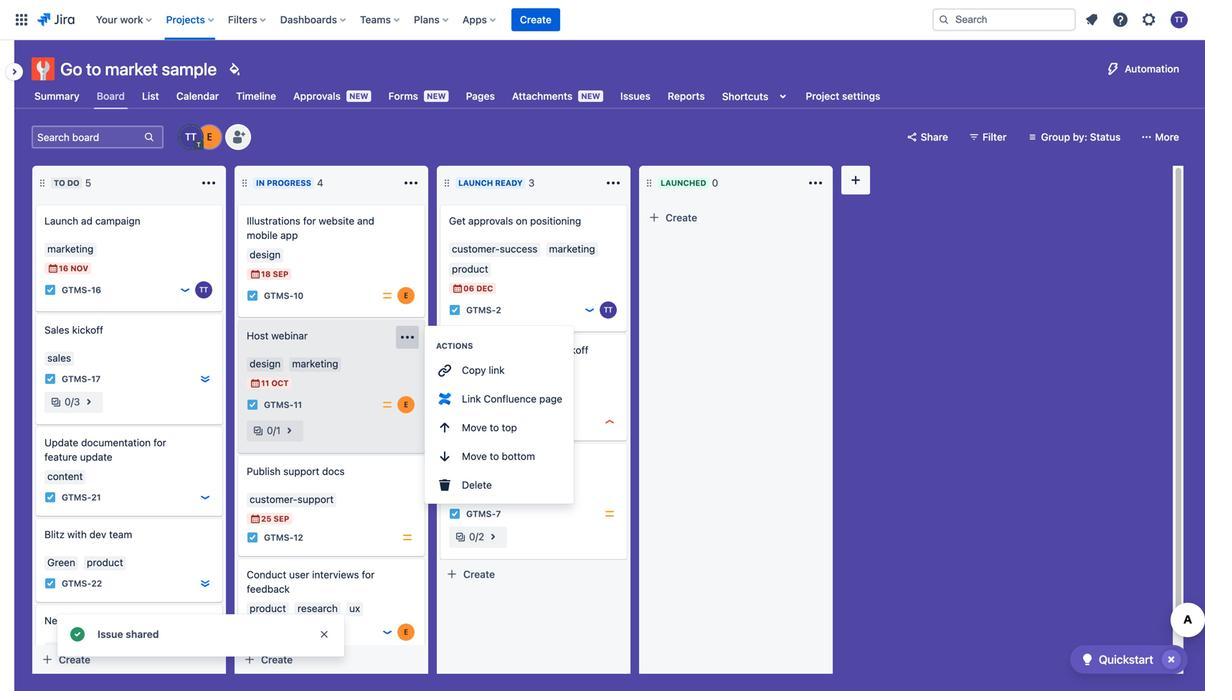 Task type: describe. For each thing, give the bounding box(es) containing it.
copy link image
[[436, 362, 454, 379]]

more
[[1156, 131, 1180, 143]]

conduct
[[247, 569, 287, 581]]

set project background image
[[226, 60, 243, 78]]

announcement
[[449, 453, 520, 465]]

task image for blitz with dev team
[[45, 578, 56, 589]]

issue shared
[[98, 628, 159, 640]]

to for top
[[490, 422, 499, 434]]

copy
[[462, 364, 486, 376]]

confluence
[[484, 393, 537, 405]]

6
[[496, 417, 502, 427]]

task image for gtms-11
[[247, 399, 258, 411]]

gtms- for 7
[[467, 509, 496, 519]]

calendar link
[[174, 83, 222, 109]]

get
[[449, 215, 466, 227]]

4
[[317, 177, 324, 189]]

gtms-22
[[62, 579, 102, 589]]

launched 0
[[661, 177, 719, 189]]

filters
[[228, 14, 257, 25]]

/ for 2
[[476, 531, 479, 543]]

plans button
[[410, 8, 454, 31]]

due date: 18 september 2023 element
[[250, 268, 289, 280]]

lowest image for sales kickoff
[[200, 373, 211, 385]]

go
[[60, 59, 82, 79]]

due date: 16 november 2023 image
[[47, 263, 59, 274]]

docs
[[322, 466, 345, 477]]

create image for new
[[27, 595, 45, 612]]

due date: 10 october 2023 element
[[452, 398, 493, 409]]

copy link button
[[425, 356, 574, 385]]

gtms-7 link
[[467, 508, 501, 520]]

illustrations for website and mobile app
[[247, 215, 375, 241]]

teams
[[360, 14, 391, 25]]

due date: 06 december 2023 image
[[452, 283, 464, 294]]

gtms-11
[[264, 400, 302, 410]]

publish support docs
[[247, 466, 345, 477]]

new for approvals
[[350, 92, 369, 101]]

teams button
[[356, 8, 406, 31]]

create inside primary element
[[520, 14, 552, 25]]

status
[[1091, 131, 1121, 143]]

create for launch ad campaign
[[59, 654, 90, 666]]

gtms-24
[[62, 668, 102, 678]]

create button inside primary element
[[512, 8, 561, 31]]

link
[[462, 393, 481, 405]]

monthly
[[449, 468, 487, 480]]

apps
[[463, 14, 487, 25]]

oct for 11 oct
[[272, 379, 289, 388]]

work
[[120, 14, 143, 25]]

share
[[921, 131, 949, 143]]

0 / 3
[[65, 396, 80, 408]]

low image for conduct user interviews for feedback eloisefrancis23 image
[[382, 627, 393, 638]]

1 horizontal spatial 10
[[464, 399, 473, 408]]

column actions menu image
[[808, 174, 825, 192]]

gtms- for 17
[[62, 374, 91, 384]]

forms
[[389, 90, 419, 102]]

link confluence page image
[[436, 391, 454, 408]]

due date: 11 october 2023 element
[[250, 378, 289, 389]]

gtms-2
[[467, 305, 502, 315]]

gtms- for 2
[[467, 305, 496, 315]]

/ for 1
[[273, 425, 276, 436]]

share button
[[901, 126, 957, 149]]

your
[[96, 14, 118, 25]]

task image for gtms-6
[[449, 416, 461, 428]]

top
[[502, 422, 517, 434]]

create image for host
[[230, 310, 247, 327]]

gtms-21 link
[[62, 491, 101, 504]]

launch ready 3
[[459, 177, 535, 189]]

notifications image
[[1084, 11, 1101, 28]]

link confluence page image
[[436, 391, 454, 408]]

new left success image
[[45, 615, 65, 627]]

dec
[[477, 284, 494, 293]]

dismiss quickstart image
[[1161, 648, 1184, 671]]

interviews
[[312, 569, 359, 581]]

create for get approvals on positioning
[[464, 568, 495, 580]]

low image for the "terry turtle" "image" related to product and marketing kickoff meeting
[[584, 304, 596, 316]]

medium image for gtms-10
[[382, 290, 393, 301]]

get approvals on positioning
[[449, 215, 582, 227]]

filter button
[[963, 126, 1016, 149]]

gtms-17
[[62, 374, 101, 384]]

link
[[489, 364, 505, 376]]

user
[[289, 569, 310, 581]]

12
[[294, 533, 303, 543]]

sep for publish
[[274, 514, 289, 524]]

create image for launch
[[27, 195, 45, 212]]

new for attachments
[[582, 92, 601, 101]]

link confluence page
[[462, 393, 563, 405]]

go to market sample
[[60, 59, 217, 79]]

search image
[[939, 14, 950, 25]]

gtms-2 link
[[467, 304, 502, 316]]

task image down due date: 25 september 2023 image
[[247, 532, 258, 543]]

your profile and settings image
[[1172, 11, 1189, 28]]

1 horizontal spatial 16
[[91, 285, 101, 295]]

publish
[[247, 466, 281, 477]]

host
[[247, 330, 269, 342]]

product
[[449, 344, 486, 356]]

16 nov
[[59, 264, 88, 273]]

check image
[[1080, 651, 1097, 668]]

to
[[54, 178, 65, 188]]

gtms-24 link
[[62, 666, 102, 679]]

actions group
[[425, 326, 574, 504]]

sales kickoff
[[45, 324, 103, 336]]

your work
[[96, 14, 143, 25]]

approvals
[[294, 90, 341, 102]]

show subtasks image for 1
[[281, 422, 298, 439]]

eloisefrancis23 image for conduct user interviews for feedback
[[398, 624, 415, 641]]

pages
[[466, 90, 495, 102]]

25
[[261, 514, 272, 524]]

gtms- for 6
[[467, 417, 496, 427]]

website
[[319, 215, 355, 227]]

1 horizontal spatial 2
[[496, 305, 502, 315]]

bottom
[[502, 450, 535, 462]]

reports link
[[665, 83, 708, 109]]

copy link
[[462, 364, 505, 376]]

terry turtle image for sales kickoff
[[195, 281, 212, 299]]

for inside conduct user interviews for feedback
[[362, 569, 375, 581]]

2 vertical spatial medium image
[[604, 508, 616, 520]]

settings
[[843, 90, 881, 102]]

project settings
[[806, 90, 881, 102]]

launch ad campaign
[[45, 215, 141, 227]]

due date: 16 november 2023 image
[[47, 263, 59, 274]]

due date: 10 october 2023 image
[[452, 398, 464, 409]]

nov
[[70, 264, 88, 273]]

medium image
[[402, 532, 413, 543]]

host webinar
[[247, 330, 308, 342]]

approvals
[[469, 215, 514, 227]]

eloisefrancis23 image for 10
[[398, 287, 415, 304]]

5
[[85, 177, 91, 189]]

sample
[[162, 59, 217, 79]]

gtms- for 22
[[62, 579, 91, 589]]

settings image
[[1141, 11, 1159, 28]]

help image
[[1113, 11, 1130, 28]]

0 for 0 / 3
[[65, 396, 71, 408]]

gtms-12
[[264, 533, 303, 543]]

create image for conduct
[[230, 549, 247, 566]]

card actions menu image
[[399, 329, 416, 346]]

project
[[806, 90, 840, 102]]

shared
[[126, 628, 159, 640]]

create button for launch ad campaign
[[36, 648, 223, 671]]

create image for blitz
[[27, 509, 45, 526]]

for inside update documentation for feature update
[[154, 437, 166, 449]]

in
[[256, 178, 265, 188]]



Task type: locate. For each thing, give the bounding box(es) containing it.
automation image
[[1105, 60, 1123, 78]]

0 vertical spatial lowest image
[[200, 373, 211, 385]]

move to bottom image
[[436, 448, 454, 465]]

0 vertical spatial eloisefrancis23 image
[[398, 624, 415, 641]]

task image for gtms-24
[[45, 667, 56, 678]]

and right website
[[357, 215, 375, 227]]

0 vertical spatial terry turtle image
[[195, 281, 212, 299]]

jira image
[[37, 11, 74, 28], [37, 11, 74, 28]]

21
[[91, 492, 101, 502]]

0 for 0 / 1
[[267, 425, 273, 436]]

1 vertical spatial feature
[[489, 468, 522, 480]]

0 horizontal spatial launch
[[45, 215, 78, 227]]

banner containing your work
[[0, 0, 1206, 40]]

show subtasks image for 2
[[485, 528, 502, 546]]

0 left 1 at left bottom
[[267, 425, 273, 436]]

task image down due date: 06 december 2023 image
[[449, 304, 461, 316]]

lowest image
[[200, 373, 211, 385], [200, 578, 211, 589]]

move inside button
[[462, 422, 487, 434]]

updates
[[525, 468, 563, 480]]

move down due date: 10 october 2023 element
[[462, 422, 487, 434]]

gtms- inside gtms-10 "link"
[[264, 291, 294, 301]]

0 / 1
[[267, 425, 281, 436]]

lowest image left due date: 11 october 2023 image
[[200, 373, 211, 385]]

for left website
[[303, 215, 316, 227]]

1 horizontal spatial kickoff
[[558, 344, 589, 356]]

blog
[[522, 453, 543, 465]]

create button right the apps dropdown button
[[512, 8, 561, 31]]

feature inside announcement blog for monthly feature updates
[[489, 468, 522, 480]]

for inside announcement blog for monthly feature updates
[[545, 453, 558, 465]]

issues link
[[618, 83, 654, 109]]

1 vertical spatial 2
[[479, 531, 485, 543]]

0 horizontal spatial oct
[[272, 379, 289, 388]]

create image for update
[[27, 417, 45, 434]]

3 for launch ready 3
[[529, 177, 535, 189]]

1 horizontal spatial launch
[[459, 178, 493, 188]]

oct
[[272, 379, 289, 388], [475, 399, 493, 408]]

product and marketing kickoff meeting
[[449, 344, 589, 370]]

create image up product
[[432, 324, 449, 342]]

for right interviews
[[362, 569, 375, 581]]

delete image
[[436, 477, 454, 494]]

0 horizontal spatial 3
[[74, 396, 80, 408]]

create down feedback
[[261, 654, 293, 666]]

create button down the dismiss image
[[238, 648, 425, 671]]

0 vertical spatial launch
[[459, 178, 493, 188]]

0 horizontal spatial 2
[[479, 531, 485, 543]]

2 column actions menu image from the left
[[403, 174, 420, 192]]

0 horizontal spatial feature
[[45, 451, 77, 463]]

0 horizontal spatial and
[[357, 215, 375, 227]]

launch for launch ready 3
[[459, 178, 493, 188]]

quickstart button
[[1071, 645, 1189, 674]]

3 right the ready
[[529, 177, 535, 189]]

new right approvals
[[350, 92, 369, 101]]

gtms- down 16 nov on the left of page
[[62, 285, 91, 295]]

column actions menu image
[[200, 174, 218, 192], [403, 174, 420, 192], [605, 174, 622, 192]]

to inside button
[[490, 422, 499, 434]]

create up the "gtms-24" at the left
[[59, 654, 90, 666]]

0 horizontal spatial eloisefrancis23 image
[[195, 664, 212, 681]]

sep
[[273, 270, 289, 279], [274, 514, 289, 524]]

create image for product
[[432, 324, 449, 342]]

1 horizontal spatial oct
[[475, 399, 493, 408]]

for up updates
[[545, 453, 558, 465]]

positioning
[[531, 215, 582, 227]]

gtms- inside gtms-2 link
[[467, 305, 496, 315]]

create for illustrations for website and mobile app
[[261, 654, 293, 666]]

dashboards button
[[276, 8, 352, 31]]

oct up gtms-6
[[475, 399, 493, 408]]

0 down gtms-7 "link"
[[469, 531, 476, 543]]

11
[[261, 379, 269, 388], [294, 400, 302, 410]]

0 vertical spatial kickoff
[[72, 324, 103, 336]]

sep right 25 at bottom left
[[274, 514, 289, 524]]

gtms- down success image
[[62, 668, 91, 678]]

17
[[91, 374, 101, 384]]

task image down due date: 10 october 2023 icon
[[449, 416, 461, 428]]

gtms-21
[[62, 492, 101, 502]]

2 eloisefrancis23 image from the top
[[398, 396, 415, 413]]

1 vertical spatial oct
[[475, 399, 493, 408]]

create image
[[27, 195, 45, 212], [230, 195, 247, 212], [230, 310, 247, 327], [27, 417, 45, 434], [27, 509, 45, 526], [230, 549, 247, 566], [27, 595, 45, 612]]

reports
[[668, 90, 705, 102]]

1 vertical spatial lowest image
[[200, 578, 211, 589]]

0 horizontal spatial /
[[71, 396, 74, 408]]

create down '0 / 2'
[[464, 568, 495, 580]]

0 vertical spatial sep
[[273, 270, 289, 279]]

0 vertical spatial 2
[[496, 305, 502, 315]]

gtms- for 21
[[62, 492, 91, 502]]

campaign
[[95, 215, 141, 227]]

gtms- inside gtms-21 "link"
[[62, 492, 91, 502]]

24
[[91, 668, 102, 678]]

new left issues link
[[582, 92, 601, 101]]

move to top image
[[436, 419, 454, 436]]

gtms- inside gtms-12 link
[[264, 533, 294, 543]]

0 horizontal spatial 16
[[59, 264, 68, 273]]

0 horizontal spatial 11
[[261, 379, 269, 388]]

attachments
[[512, 90, 573, 102]]

Search board text field
[[33, 127, 142, 147]]

kickoff right sales
[[72, 324, 103, 336]]

your work button
[[92, 8, 158, 31]]

task image
[[449, 304, 461, 316], [45, 492, 56, 503], [449, 508, 461, 520], [247, 532, 258, 543], [45, 578, 56, 589]]

to inside button
[[490, 450, 499, 462]]

0 vertical spatial and
[[357, 215, 375, 227]]

and inside illustrations for website and mobile app
[[357, 215, 375, 227]]

1 vertical spatial eloisefrancis23 image
[[398, 396, 415, 413]]

blitz with dev team
[[45, 529, 132, 541]]

0 vertical spatial oct
[[272, 379, 289, 388]]

kickoff inside product and marketing kickoff meeting
[[558, 344, 589, 356]]

move to top button
[[425, 413, 574, 442]]

gtms-12 link
[[264, 532, 303, 544]]

to do 5
[[54, 177, 91, 189]]

1 vertical spatial 11
[[294, 400, 302, 410]]

sidebar navigation image
[[0, 57, 32, 86]]

high image
[[604, 416, 616, 428]]

0 vertical spatial 11
[[261, 379, 269, 388]]

3 down gtms-17 link
[[74, 396, 80, 408]]

and inside product and marketing kickoff meeting
[[489, 344, 506, 356]]

gtms- for 24
[[62, 668, 91, 678]]

actions
[[436, 341, 473, 351]]

Search field
[[933, 8, 1077, 31]]

2 vertical spatial to
[[490, 450, 499, 462]]

gtms-11 link
[[264, 399, 302, 411]]

0 horizontal spatial kickoff
[[72, 324, 103, 336]]

gtms- up new workspace
[[62, 579, 91, 589]]

to for bottom
[[490, 450, 499, 462]]

success image
[[69, 626, 86, 643]]

banner
[[0, 0, 1206, 40]]

1 vertical spatial 10
[[464, 399, 473, 408]]

10 inside "link"
[[294, 291, 304, 301]]

for right 'documentation'
[[154, 437, 166, 449]]

due date: 06 december 2023 image
[[452, 283, 464, 294]]

2 horizontal spatial column actions menu image
[[605, 174, 622, 192]]

low image for new workspace's eloisefrancis23 image
[[179, 667, 191, 678]]

sep right 18
[[273, 270, 289, 279]]

summary
[[34, 90, 80, 102]]

and
[[357, 215, 375, 227], [489, 344, 506, 356]]

1 horizontal spatial show subtasks image
[[485, 528, 502, 546]]

gtms- for 12
[[264, 533, 294, 543]]

1 horizontal spatial 11
[[294, 400, 302, 410]]

0 vertical spatial move
[[462, 422, 487, 434]]

create image for publish
[[230, 446, 247, 463]]

low image
[[179, 284, 191, 296]]

create button for get approvals on positioning
[[441, 563, 627, 586]]

1 vertical spatial sep
[[274, 514, 289, 524]]

list link
[[139, 83, 162, 109]]

oct up gtms-11
[[272, 379, 289, 388]]

gtms-16
[[62, 285, 101, 295]]

move inside button
[[462, 450, 487, 462]]

column actions menu image for illustrations for website and mobile app
[[403, 174, 420, 192]]

task image down due date: 11 october 2023 icon
[[247, 399, 258, 411]]

gtms- down 25 sep
[[264, 533, 294, 543]]

1 vertical spatial kickoff
[[558, 344, 589, 356]]

terry turtle image
[[195, 281, 212, 299], [600, 301, 617, 319]]

support
[[284, 466, 320, 477]]

0 / 2
[[469, 531, 485, 543]]

0 vertical spatial /
[[71, 396, 74, 408]]

tab list containing board
[[23, 83, 893, 109]]

create image
[[432, 195, 449, 212], [27, 304, 45, 322], [432, 324, 449, 342], [230, 446, 247, 463]]

1 eloisefrancis23 image from the top
[[398, 287, 415, 304]]

create column image
[[848, 172, 865, 189]]

gtms- down 10 oct
[[467, 417, 496, 427]]

feature down move to bottom
[[489, 468, 522, 480]]

gtms-6 link
[[467, 416, 502, 428]]

delete button
[[425, 471, 574, 500]]

lowest image left conduct
[[200, 578, 211, 589]]

task image
[[45, 284, 56, 296], [247, 290, 258, 301], [45, 373, 56, 385], [247, 399, 258, 411], [449, 416, 461, 428], [45, 667, 56, 678]]

board
[[97, 90, 125, 102]]

1 vertical spatial to
[[490, 422, 499, 434]]

eloisefrancis23 image
[[398, 624, 415, 641], [195, 664, 212, 681]]

task image left gtms-17 link
[[45, 373, 56, 385]]

3 column actions menu image from the left
[[605, 174, 622, 192]]

sep for illustrations
[[273, 270, 289, 279]]

mobile
[[247, 229, 278, 241]]

1 horizontal spatial /
[[273, 425, 276, 436]]

gtms-22 link
[[62, 577, 102, 590]]

1 move from the top
[[462, 422, 487, 434]]

1 vertical spatial terry turtle image
[[600, 301, 617, 319]]

0 horizontal spatial column actions menu image
[[200, 174, 218, 192]]

terry turtle image for product and marketing kickoff meeting
[[600, 301, 617, 319]]

task image down due date: 18 september 2023 image
[[247, 290, 258, 301]]

10 oct
[[464, 399, 493, 408]]

due date: 25 september 2023 image
[[250, 513, 261, 525]]

medium image for gtms-11
[[382, 399, 393, 411]]

due date: 18 september 2023 image
[[250, 268, 261, 280]]

create image up sales
[[27, 304, 45, 322]]

ad
[[81, 215, 93, 227]]

announcement blog for monthly feature updates
[[449, 453, 563, 480]]

create button down issue shared
[[36, 648, 223, 671]]

kickoff right marketing
[[558, 344, 589, 356]]

due date: 10 october 2023 image
[[452, 398, 464, 409]]

0 vertical spatial to
[[86, 59, 101, 79]]

1
[[276, 425, 281, 436]]

/ down gtms-7 "link"
[[476, 531, 479, 543]]

0 horizontal spatial 10
[[294, 291, 304, 301]]

1 vertical spatial and
[[489, 344, 506, 356]]

create image up get
[[432, 195, 449, 212]]

0 horizontal spatial terry turtle image
[[195, 281, 212, 299]]

1 column actions menu image from the left
[[200, 174, 218, 192]]

2 lowest image from the top
[[200, 578, 211, 589]]

new for forms
[[427, 92, 446, 101]]

task image left gtms-22 link on the bottom of page
[[45, 578, 56, 589]]

launch left ad
[[45, 215, 78, 227]]

launch inside launch ready 3
[[459, 178, 493, 188]]

create image up publish on the left bottom
[[230, 446, 247, 463]]

pages link
[[463, 83, 498, 109]]

task image down due date: 16 november 2023 image at the top left of page
[[45, 284, 56, 296]]

by:
[[1074, 131, 1088, 143]]

1 horizontal spatial and
[[489, 344, 506, 356]]

/ down gtms-11 link
[[273, 425, 276, 436]]

gtms- down "11 oct" at left
[[264, 400, 294, 410]]

new right 'forms'
[[427, 92, 446, 101]]

task image left gtms-24 link
[[45, 667, 56, 678]]

create down launched
[[666, 212, 698, 223]]

create button for illustrations for website and mobile app
[[238, 648, 425, 671]]

add people image
[[230, 128, 247, 146]]

illustrations
[[247, 215, 301, 227]]

06
[[464, 284, 475, 293]]

gtms-10
[[264, 291, 304, 301]]

task image for announcement blog for monthly feature updates
[[449, 508, 461, 520]]

calendar
[[176, 90, 219, 102]]

1 vertical spatial launch
[[45, 215, 78, 227]]

oct for 10 oct
[[475, 399, 493, 408]]

0 vertical spatial show subtasks image
[[281, 422, 298, 439]]

summary link
[[32, 83, 82, 109]]

filter
[[983, 131, 1007, 143]]

gtms- for 10
[[264, 291, 294, 301]]

column actions menu image for get approvals on positioning
[[605, 174, 622, 192]]

1 horizontal spatial terry turtle image
[[600, 301, 617, 319]]

create image for illustrations
[[230, 195, 247, 212]]

on
[[516, 215, 528, 227]]

1 vertical spatial eloisefrancis23 image
[[195, 664, 212, 681]]

dashboards
[[280, 14, 337, 25]]

feature inside update documentation for feature update
[[45, 451, 77, 463]]

1 horizontal spatial feature
[[489, 468, 522, 480]]

0 vertical spatial eloisefrancis23 image
[[398, 287, 415, 304]]

2 vertical spatial /
[[476, 531, 479, 543]]

update
[[80, 451, 112, 463]]

create right the apps dropdown button
[[520, 14, 552, 25]]

launch left the ready
[[459, 178, 493, 188]]

eloisefrancis23 image for new workspace
[[195, 664, 212, 681]]

conduct user interviews for feedback
[[247, 569, 375, 595]]

1 horizontal spatial eloisefrancis23 image
[[398, 624, 415, 641]]

1 vertical spatial show subtasks image
[[485, 528, 502, 546]]

gtms- inside gtms-7 "link"
[[467, 509, 496, 519]]

gtms- for 11
[[264, 400, 294, 410]]

new
[[350, 92, 369, 101], [427, 92, 446, 101], [582, 92, 601, 101], [45, 615, 65, 627]]

task image for gtms-16
[[45, 284, 56, 296]]

1 horizontal spatial column actions menu image
[[403, 174, 420, 192]]

column actions menu image for launch ad campaign
[[200, 174, 218, 192]]

1 horizontal spatial 3
[[529, 177, 535, 189]]

update documentation for feature update
[[45, 437, 166, 463]]

gtms- up '0 / 2'
[[467, 509, 496, 519]]

workspace
[[68, 615, 118, 627]]

1 vertical spatial 16
[[91, 285, 101, 295]]

gtms- up 0 / 3
[[62, 374, 91, 384]]

show subtasks image
[[80, 393, 97, 411]]

show subtasks image down 7
[[485, 528, 502, 546]]

0 vertical spatial 3
[[529, 177, 535, 189]]

gtms- inside gtms-22 link
[[62, 579, 91, 589]]

gtms- up with
[[62, 492, 91, 502]]

due date: 16 november 2023 element
[[47, 263, 88, 274]]

create image for get
[[432, 195, 449, 212]]

gtms- inside gtms-11 link
[[264, 400, 294, 410]]

gtms- down 06 dec
[[467, 305, 496, 315]]

7
[[496, 509, 501, 519]]

link confluence page button
[[425, 385, 574, 413]]

dismiss image
[[319, 629, 330, 640]]

update
[[45, 437, 78, 449]]

create
[[520, 14, 552, 25], [666, 212, 698, 223], [464, 568, 495, 580], [59, 654, 90, 666], [261, 654, 293, 666]]

0 horizontal spatial show subtasks image
[[281, 422, 298, 439]]

for inside illustrations for website and mobile app
[[303, 215, 316, 227]]

create button down launched 0
[[643, 206, 830, 229]]

due date: 25 september 2023 element
[[250, 513, 289, 525]]

tab list
[[23, 83, 893, 109]]

0 right launched
[[713, 177, 719, 189]]

gtms- inside gtms-6 'link'
[[467, 417, 496, 427]]

06 dec
[[464, 284, 494, 293]]

eloisefrancis23 image left link confluence page image
[[398, 396, 415, 413]]

gtms- for 16
[[62, 285, 91, 295]]

eloisefrancis23 image for 11
[[398, 396, 415, 413]]

0 for 0 / 2
[[469, 531, 476, 543]]

appswitcher icon image
[[13, 11, 30, 28]]

show subtasks image down gtms-11 link
[[281, 422, 298, 439]]

low image
[[584, 304, 596, 316], [200, 492, 211, 503], [382, 627, 393, 638], [179, 667, 191, 678]]

due date: 18 september 2023 image
[[250, 268, 261, 280]]

and up link
[[489, 344, 506, 356]]

gtms- inside gtms-17 link
[[62, 374, 91, 384]]

task image for gtms-10
[[247, 290, 258, 301]]

projects button
[[162, 8, 220, 31]]

team
[[109, 529, 132, 541]]

gtms- inside gtms-24 link
[[62, 668, 91, 678]]

due date: 11 october 2023 image
[[250, 378, 261, 389]]

gtms- inside gtms-16 link
[[62, 285, 91, 295]]

1 lowest image from the top
[[200, 373, 211, 385]]

due date: 25 september 2023 image
[[250, 513, 261, 525]]

gtms-6
[[467, 417, 502, 427]]

gtms-
[[62, 285, 91, 295], [264, 291, 294, 301], [467, 305, 496, 315], [62, 374, 91, 384], [264, 400, 294, 410], [467, 417, 496, 427], [62, 492, 91, 502], [467, 509, 496, 519], [264, 533, 294, 543], [62, 579, 91, 589], [62, 668, 91, 678]]

primary element
[[9, 0, 922, 40]]

0 vertical spatial medium image
[[382, 290, 393, 301]]

feature down update
[[45, 451, 77, 463]]

actions heading
[[425, 340, 574, 352]]

task image for update documentation for feature update
[[45, 492, 56, 503]]

2
[[496, 305, 502, 315], [479, 531, 485, 543]]

task image left gtms-7 "link"
[[449, 508, 461, 520]]

timeline
[[236, 90, 276, 102]]

apps button
[[459, 8, 502, 31]]

to for market
[[86, 59, 101, 79]]

0 vertical spatial 16
[[59, 264, 68, 273]]

0 vertical spatial 10
[[294, 291, 304, 301]]

blitz
[[45, 529, 65, 541]]

move up "monthly" on the left bottom of page
[[462, 450, 487, 462]]

2 move from the top
[[462, 450, 487, 462]]

launch for launch ad campaign
[[45, 215, 78, 227]]

medium image
[[382, 290, 393, 301], [382, 399, 393, 411], [604, 508, 616, 520]]

create button down '0 / 2'
[[441, 563, 627, 586]]

project settings link
[[803, 83, 884, 109]]

1 vertical spatial move
[[462, 450, 487, 462]]

show subtasks image
[[281, 422, 298, 439], [485, 528, 502, 546]]

create image for sales
[[27, 304, 45, 322]]

1 vertical spatial medium image
[[382, 399, 393, 411]]

lowest image for blitz with dev team
[[200, 578, 211, 589]]

move for move to bottom
[[462, 450, 487, 462]]

/ left show subtasks image
[[71, 396, 74, 408]]

automation button
[[1100, 57, 1189, 80]]

1 vertical spatial 3
[[74, 396, 80, 408]]

task image for gtms-17
[[45, 373, 56, 385]]

0 vertical spatial feature
[[45, 451, 77, 463]]

projects
[[166, 14, 205, 25]]

0 left show subtasks image
[[65, 396, 71, 408]]

due date: 06 december 2023 element
[[452, 283, 494, 294]]

move for move to top
[[462, 422, 487, 434]]

/ for 3
[[71, 396, 74, 408]]

1 vertical spatial /
[[273, 425, 276, 436]]

eloisefrancis23 image
[[398, 287, 415, 304], [398, 396, 415, 413]]

new workspace
[[45, 615, 118, 627]]

gtms- down 18 sep
[[264, 291, 294, 301]]

2 horizontal spatial /
[[476, 531, 479, 543]]

3 for 0 / 3
[[74, 396, 80, 408]]

eloisefrancis23 image up card actions menu icon
[[398, 287, 415, 304]]

18 sep
[[261, 270, 289, 279]]

sales
[[45, 324, 69, 336]]

task image left gtms-21 "link"
[[45, 492, 56, 503]]

due date: 11 october 2023 image
[[250, 378, 261, 389]]



Task type: vqa. For each thing, say whether or not it's contained in the screenshot.
'GTMS-' within the GTMS-17 "Link"
yes



